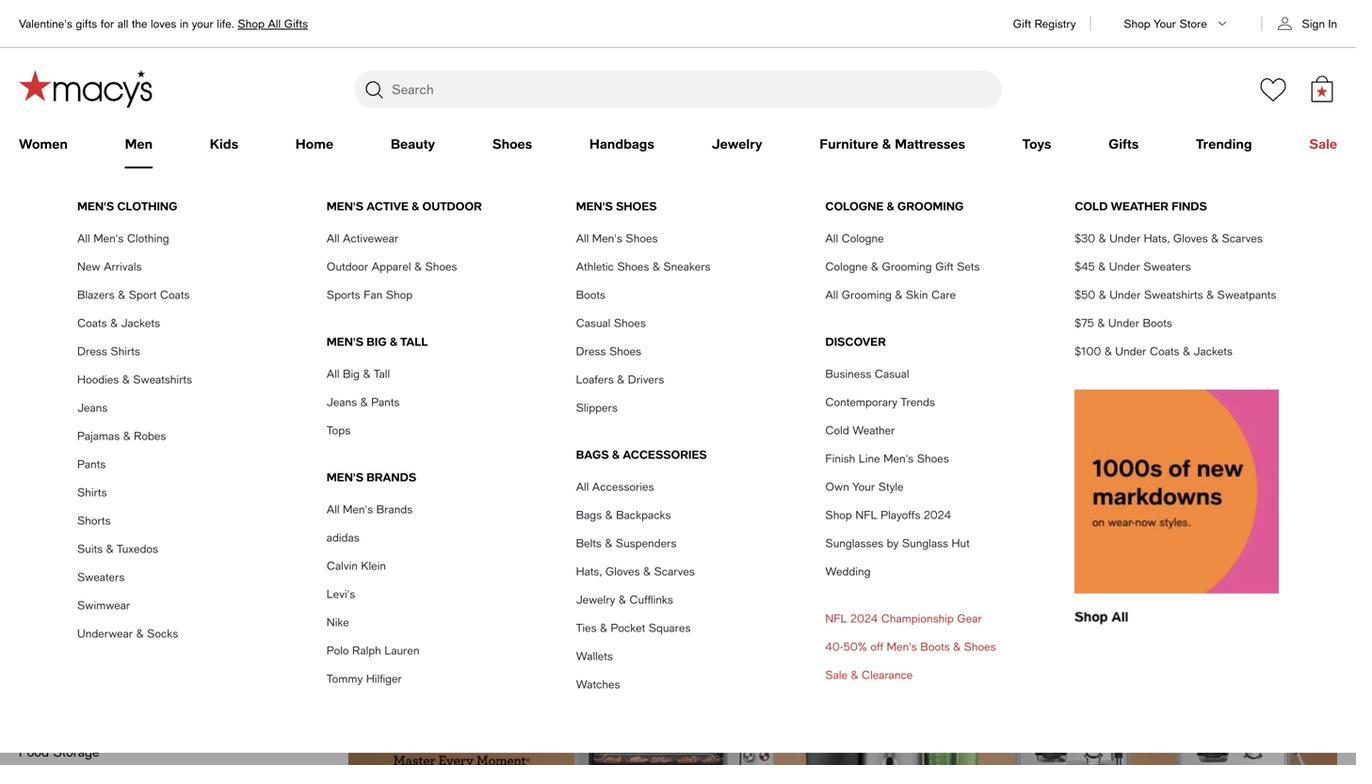 Task type: locate. For each thing, give the bounding box(es) containing it.
blazers & sport coats link
[[77, 286, 282, 303]]

0 vertical spatial sale
[[1310, 136, 1338, 152]]

& right $75
[[1098, 317, 1105, 330]]

big
[[367, 335, 387, 349], [343, 367, 360, 381]]

1 vertical spatial clearance
[[862, 669, 913, 682]]

cookware link
[[19, 575, 79, 591]]

gift registry link
[[1013, 0, 1076, 47]]

& inside 'link'
[[122, 373, 130, 386]]

0 horizontal spatial outdoor
[[327, 260, 368, 273]]

& down $75 & under boots link
[[1183, 345, 1191, 358]]

2 horizontal spatial coats
[[1150, 345, 1180, 358]]

gifts button
[[1109, 131, 1139, 157]]

1 vertical spatial your
[[853, 481, 875, 494]]

sale & clearance
[[19, 297, 121, 313], [826, 669, 913, 682]]

all for all men's shoes
[[576, 232, 589, 245]]

0 vertical spatial big
[[367, 335, 387, 349]]

& inside "link"
[[363, 367, 371, 381]]

1 horizontal spatial jeans
[[327, 396, 357, 409]]

sports fan shop link
[[327, 286, 531, 303]]

2 horizontal spatial sale
[[1310, 136, 1338, 152]]

sale & clearance link down great kitchen values link
[[19, 296, 121, 315]]

clothing
[[117, 200, 178, 213], [127, 232, 169, 245]]

1 horizontal spatial sale
[[826, 669, 848, 682]]

all up air
[[19, 406, 34, 421]]

suits & tuxedos link
[[77, 541, 282, 558]]

all inside all accessories link
[[576, 481, 589, 494]]

sweatshirts
[[1145, 288, 1204, 301], [133, 373, 192, 386]]

0 vertical spatial jewelry
[[712, 136, 763, 152]]

coats down blazers
[[77, 317, 107, 330]]

0 vertical spatial tall
[[400, 335, 428, 349]]

weather up line
[[853, 424, 895, 437]]

men's shoes
[[576, 200, 657, 213]]

big up jeans & pants
[[343, 367, 360, 381]]

0 vertical spatial gifts
[[284, 17, 308, 30]]

1 horizontal spatial nfl
[[856, 509, 878, 522]]

& left robes
[[123, 430, 131, 443]]

pants down pajamas on the bottom of the page
[[77, 458, 106, 471]]

shop right life.
[[238, 17, 265, 30]]

1 vertical spatial scarves
[[654, 565, 695, 578]]

all inside all men's clothing 'link'
[[77, 232, 90, 245]]

kitchen
[[19, 177, 104, 205], [56, 263, 100, 279], [19, 364, 62, 380], [38, 406, 82, 421]]

your inside "link"
[[853, 481, 875, 494]]

0 horizontal spatial pants
[[77, 458, 106, 471]]

own your style link
[[826, 479, 1030, 496]]

0 horizontal spatial 2024
[[851, 612, 878, 626]]

under for sweatshirts
[[1110, 288, 1141, 301]]

sign in link
[[1303, 16, 1338, 31]]

1 vertical spatial gifts
[[1109, 136, 1139, 152]]

tall for all big & tall
[[374, 367, 390, 381]]

sweatshirts down $45 & under sweaters link
[[1145, 288, 1204, 301]]

1 vertical spatial accessories
[[592, 481, 654, 494]]

tommy hilfiger link
[[327, 671, 531, 688]]

gifts
[[284, 17, 308, 30], [1109, 136, 1139, 152]]

1 horizontal spatial boots
[[921, 641, 950, 654]]

men
[[125, 136, 153, 152]]

& up all accessories at the left of the page
[[612, 448, 620, 462]]

2 vertical spatial cologne
[[826, 260, 868, 273]]

cold
[[1075, 200, 1108, 213], [826, 424, 850, 437]]

& left sneakers
[[653, 260, 660, 273]]

accessories
[[623, 448, 707, 462], [592, 481, 654, 494]]

kids button
[[210, 131, 238, 157]]

grooming up 'skin'
[[882, 260, 932, 273]]

sweaters up swimwear
[[77, 571, 125, 584]]

$50 & under sweatshirts & sweatpants
[[1075, 288, 1277, 301]]

cologne down all cologne
[[826, 260, 868, 273]]

0 horizontal spatial sale & clearance
[[19, 297, 121, 313]]

weather for cold weather finds
[[1111, 200, 1169, 213]]

brands down men's brands
[[377, 503, 413, 516]]

outdoor up 'sports'
[[327, 260, 368, 273]]

dress for dress shoes
[[576, 345, 606, 358]]

socks
[[147, 627, 178, 641]]

2 vertical spatial sale
[[826, 669, 848, 682]]

under right $45
[[1110, 260, 1141, 273]]

0 horizontal spatial boots
[[576, 288, 606, 301]]

2 vertical spatial grooming
[[842, 288, 892, 301]]

furniture & mattresses button
[[820, 131, 966, 157]]

boots down athletic
[[576, 288, 606, 301]]

casual up dress shoes
[[576, 317, 611, 330]]

cologne down cologne & grooming
[[842, 232, 884, 245]]

clearance up coats & jackets
[[61, 297, 121, 313]]

shoes inside dress shoes link
[[610, 345, 642, 358]]

1 vertical spatial shirts
[[77, 486, 107, 499]]

clearance
[[61, 297, 121, 313], [862, 669, 913, 682]]

contemporary
[[826, 396, 898, 409]]

& up jeans & pants
[[363, 367, 371, 381]]

grooming up all cologne "link"
[[898, 200, 964, 213]]

sale & clearance link down 40-50% off men's boots & shoes link on the right bottom of the page
[[826, 667, 1030, 684]]

sale down '40-'
[[826, 669, 848, 682]]

0 horizontal spatial jackets
[[121, 317, 160, 330]]

big inside "link"
[[343, 367, 360, 381]]

1 vertical spatial sweatshirts
[[133, 373, 192, 386]]

suits & tuxedos
[[77, 543, 158, 556]]

0 vertical spatial gloves
[[1174, 232, 1208, 245]]

clearance down off
[[862, 669, 913, 682]]

clothing inside 'link'
[[127, 232, 169, 245]]

jewelry up ties at the left of the page
[[576, 594, 616, 607]]

1 vertical spatial big
[[343, 367, 360, 381]]

1 vertical spatial cologne
[[842, 232, 884, 245]]

$30
[[1075, 232, 1096, 245]]

1 horizontal spatial coats
[[160, 288, 190, 301]]

1 vertical spatial jewelry
[[576, 594, 616, 607]]

0 vertical spatial accessories
[[623, 448, 707, 462]]

0 horizontal spatial nfl
[[826, 612, 848, 626]]

cold up $30
[[1075, 200, 1108, 213]]

all up athletic
[[576, 232, 589, 245]]

1 vertical spatial coats
[[77, 317, 107, 330]]

suspenders
[[616, 537, 677, 550]]

sale & clearance down off
[[826, 669, 913, 682]]

shirts up blenders & juicers link
[[77, 486, 107, 499]]

cologne
[[826, 200, 884, 213], [842, 232, 884, 245], [826, 260, 868, 273]]

gifts up cold weather finds at the top right
[[1109, 136, 1139, 152]]

in
[[180, 17, 189, 30]]

sweaters
[[1144, 260, 1192, 273], [77, 571, 125, 584]]

0 vertical spatial weather
[[1111, 200, 1169, 213]]

tall for men's big & tall
[[400, 335, 428, 349]]

bags
[[576, 448, 609, 462], [576, 509, 602, 522]]

jewelry for jewelry
[[712, 136, 763, 152]]

shop all gifts link
[[238, 17, 308, 30]]

jewelry button
[[712, 131, 763, 157]]

weather up $30 & under hats, gloves & scarves
[[1111, 200, 1169, 213]]

accessories up bags & backpacks
[[592, 481, 654, 494]]

ralph
[[352, 644, 381, 658]]

cologne for cologne & grooming gift sets
[[826, 260, 868, 273]]

1 horizontal spatial scarves
[[1223, 232, 1263, 245]]

cookware
[[19, 575, 79, 591]]

sale & clearance inside sale & clearance link
[[826, 669, 913, 682]]

clearance for values
[[61, 297, 121, 313]]

2024 up the 50%
[[851, 612, 878, 626]]

Search text field
[[354, 71, 1002, 108]]

all inside all men's shoes link
[[576, 232, 589, 245]]

& left juicers
[[75, 507, 84, 523]]

1 vertical spatial outdoor
[[327, 260, 368, 273]]

1 horizontal spatial weather
[[1111, 200, 1169, 213]]

men's inside 'link'
[[93, 232, 124, 245]]

food
[[19, 745, 49, 760]]

all inside all men's brands link
[[327, 503, 340, 516]]

1 horizontal spatial gifts
[[1109, 136, 1139, 152]]

cold for cold weather finds
[[1075, 200, 1108, 213]]

1 horizontal spatial pants
[[371, 396, 400, 409]]

0 vertical spatial clearance
[[61, 297, 121, 313]]

off
[[871, 641, 884, 654]]

all up discover
[[826, 288, 839, 301]]

under for sweaters
[[1110, 260, 1141, 273]]

1 vertical spatial casual
[[875, 367, 910, 381]]

all up adidas
[[327, 503, 340, 516]]

gift left the registry
[[1013, 17, 1032, 30]]

beauty
[[391, 136, 435, 152]]

beauty button
[[391, 131, 435, 157]]

1 horizontal spatial 2024
[[924, 509, 952, 522]]

0 horizontal spatial sale & clearance link
[[19, 296, 121, 315]]

pajamas & robes link
[[77, 428, 282, 445]]

tops link
[[327, 422, 531, 439]]

all accessories
[[576, 481, 654, 494]]

gloves up jewelry & cufflinks
[[606, 565, 640, 578]]

all for all accessories
[[576, 481, 589, 494]]

all inside all big & tall "link"
[[327, 367, 340, 381]]

hats, up $45 & under sweaters link
[[1144, 232, 1170, 245]]

0 horizontal spatial gift
[[936, 260, 954, 273]]

1 horizontal spatial jewelry
[[712, 136, 763, 152]]

1 horizontal spatial gloves
[[1174, 232, 1208, 245]]

0 vertical spatial casual
[[576, 317, 611, 330]]

tall down men's big & tall
[[374, 367, 390, 381]]

0 vertical spatial sale & clearance link
[[19, 296, 121, 315]]

shoes inside finish line men's shoes link
[[917, 452, 949, 465]]

accessories up all accessories link
[[623, 448, 707, 462]]

brands
[[367, 471, 416, 484], [377, 503, 413, 516]]

sign
[[1303, 17, 1326, 30]]

& up all big & tall "link"
[[390, 335, 398, 349]]

levi's
[[327, 588, 355, 601]]

dress shirts link
[[77, 343, 282, 360]]

all for all men's brands
[[327, 503, 340, 516]]

tall inside "link"
[[374, 367, 390, 381]]

sale down shopping bag has 0 items image
[[1310, 136, 1338, 152]]

2 bags from the top
[[576, 509, 602, 522]]

jewelry inside jewelry & cufflinks link
[[576, 594, 616, 607]]

sweatshirts up jeans link on the bottom
[[133, 373, 192, 386]]

sale down great at the top left of page
[[19, 297, 45, 313]]

cold weather link
[[826, 422, 1030, 439]]

1 horizontal spatial gift
[[1013, 17, 1032, 30]]

polo ralph lauren link
[[327, 643, 531, 660]]

cold inside "link"
[[826, 424, 850, 437]]

kitchen inside great kitchen values link
[[56, 263, 100, 279]]

& right the '$50'
[[1099, 288, 1107, 301]]

1 dress from the left
[[77, 345, 107, 358]]

1 vertical spatial sale
[[19, 297, 45, 313]]

$45
[[1075, 260, 1095, 273]]

0 vertical spatial cold
[[1075, 200, 1108, 213]]

1 vertical spatial weather
[[853, 424, 895, 437]]

all up new
[[77, 232, 90, 245]]

hoodies & sweatshirts link
[[77, 371, 282, 388]]

own
[[826, 481, 850, 494]]

furniture
[[820, 136, 879, 152]]

all for all big & tall
[[327, 367, 340, 381]]

jackets down the sport
[[121, 317, 160, 330]]

gift inside the men group
[[936, 260, 954, 273]]

& right 'active'
[[412, 200, 419, 213]]

0 horizontal spatial sale
[[19, 297, 45, 313]]

jewelry & cufflinks link
[[576, 592, 780, 609]]

0 horizontal spatial weather
[[853, 424, 895, 437]]

1 vertical spatial gloves
[[606, 565, 640, 578]]

clearance inside the men group
[[862, 669, 913, 682]]

ties & pocket squares link
[[576, 620, 780, 637]]

sale & clearance link for values
[[19, 296, 121, 315]]

adidas
[[327, 531, 360, 545]]

men's up new arrivals
[[93, 232, 124, 245]]

1 horizontal spatial sweatshirts
[[1145, 288, 1204, 301]]

0 horizontal spatial hats,
[[576, 565, 602, 578]]

gloves up $45 & under sweaters link
[[1174, 232, 1208, 245]]

tall up all big & tall "link"
[[400, 335, 428, 349]]

boots down nfl 2024 championship gear link
[[921, 641, 950, 654]]

0 horizontal spatial jeans
[[77, 401, 108, 415]]

tuxedos
[[117, 543, 158, 556]]

sweaters down $30 & under hats, gloves & scarves
[[1144, 260, 1192, 273]]

calvin
[[327, 560, 358, 573]]

0 horizontal spatial gifts
[[284, 17, 308, 30]]

1 vertical spatial clothing
[[127, 232, 169, 245]]

contemporary trends
[[826, 396, 935, 409]]

clothing up specials
[[117, 200, 178, 213]]

weather inside "link"
[[853, 424, 895, 437]]

sunglasses
[[826, 537, 884, 550]]

big home sale: up to 65% off. 10-65% off. ends 2/14. shop now image
[[349, 366, 1338, 565]]

sale & clearance link for off
[[826, 667, 1030, 684]]

jewelry down search text box
[[712, 136, 763, 152]]

under up $45 & under sweaters
[[1110, 232, 1141, 245]]

sale & clearance for 50%
[[826, 669, 913, 682]]

coats
[[160, 288, 190, 301], [77, 317, 107, 330], [1150, 345, 1180, 358]]

& down the 50%
[[851, 669, 859, 682]]

1 horizontal spatial jackets
[[1194, 345, 1233, 358]]

1 horizontal spatial big
[[367, 335, 387, 349]]

0 horizontal spatial shirts
[[77, 486, 107, 499]]

1 vertical spatial gift
[[936, 260, 954, 273]]

bags up belts
[[576, 509, 602, 522]]

shoes inside casual shoes link
[[614, 317, 646, 330]]

& right hoodies
[[122, 373, 130, 386]]

2 horizontal spatial boots
[[1143, 317, 1173, 330]]

dress up loafers
[[576, 345, 606, 358]]

sale & clearance down great kitchen values link
[[19, 297, 121, 313]]

men group
[[0, 168, 1357, 754]]

sale button
[[1310, 131, 1338, 157]]

1 bags from the top
[[576, 448, 609, 462]]

gift registry
[[1013, 17, 1076, 30]]

all for all grooming & skin care
[[826, 288, 839, 301]]

all inside all cologne "link"
[[826, 232, 839, 245]]

& left socks
[[136, 627, 144, 641]]

your left store
[[1154, 17, 1177, 30]]

1 horizontal spatial shirts
[[111, 345, 140, 358]]

jeans down hoodies
[[77, 401, 108, 415]]

advertisement element
[[349, 228, 1338, 350]]

dress inside dress shoes link
[[576, 345, 606, 358]]

home
[[296, 136, 334, 152]]

0 vertical spatial jackets
[[121, 317, 160, 330]]

shop
[[238, 17, 265, 30], [1124, 17, 1151, 30], [386, 288, 413, 301], [826, 509, 853, 522]]

sets
[[957, 260, 980, 273]]

1 horizontal spatial sale & clearance
[[826, 669, 913, 682]]

shirts down coats & jackets
[[111, 345, 140, 358]]

2024 down own your style "link"
[[924, 509, 952, 522]]

food storage
[[19, 745, 99, 760]]

trending
[[1197, 136, 1253, 152]]

cologne & grooming
[[826, 200, 964, 213]]

tommy
[[327, 673, 363, 686]]

gifts right life.
[[284, 17, 308, 30]]

shoes inside all men's shoes link
[[626, 232, 658, 245]]

cold up finish
[[826, 424, 850, 437]]

jeans up tops
[[327, 396, 357, 409]]

2 dress from the left
[[576, 345, 606, 358]]

& left the sport
[[118, 288, 125, 301]]

1 horizontal spatial dress
[[576, 345, 606, 358]]

all inside all grooming & skin care link
[[826, 288, 839, 301]]

0 horizontal spatial big
[[343, 367, 360, 381]]

gifts
[[76, 17, 97, 30]]

1 horizontal spatial outdoor
[[422, 200, 482, 213]]

grooming
[[898, 200, 964, 213], [882, 260, 932, 273], [842, 288, 892, 301]]

shopping bag has 0 items image
[[1310, 76, 1336, 102]]

1 vertical spatial bags
[[576, 509, 602, 522]]

lauren
[[385, 644, 420, 658]]

0 vertical spatial bags
[[576, 448, 609, 462]]

0 vertical spatial cologne
[[826, 200, 884, 213]]

all big & tall link
[[327, 366, 531, 383]]

sale for nfl 2024 championship gear
[[826, 669, 848, 682]]

1 horizontal spatial tall
[[400, 335, 428, 349]]

under
[[1110, 232, 1141, 245], [1110, 260, 1141, 273], [1110, 288, 1141, 301], [1109, 317, 1140, 330], [1116, 345, 1147, 358]]

your
[[1154, 17, 1177, 30], [853, 481, 875, 494]]

jeans
[[327, 396, 357, 409], [77, 401, 108, 415]]

gear
[[958, 612, 982, 626]]

1 vertical spatial boots
[[1143, 317, 1173, 330]]

1 horizontal spatial sweaters
[[1144, 260, 1192, 273]]

bags up all accessories at the left of the page
[[576, 448, 609, 462]]

$75 & under boots link
[[1075, 315, 1279, 332]]

your for own
[[853, 481, 875, 494]]

brands up all men's brands at the left of page
[[367, 471, 416, 484]]

gift left sets at the right of the page
[[936, 260, 954, 273]]

2 vertical spatial coats
[[1150, 345, 1180, 358]]

0 horizontal spatial scarves
[[654, 565, 695, 578]]

& up $45 & under sweaters link
[[1212, 232, 1219, 245]]

men's right line
[[884, 452, 914, 465]]

shop right fan
[[386, 288, 413, 301]]

ui minus gr small image
[[282, 363, 301, 382]]

sale inside the men group
[[826, 669, 848, 682]]

sport
[[129, 288, 157, 301]]

jewelry & cufflinks
[[576, 594, 674, 607]]

jeans for jeans & pants
[[327, 396, 357, 409]]

0 vertical spatial coats
[[160, 288, 190, 301]]

0 vertical spatial boots
[[576, 288, 606, 301]]

loafers & drivers link
[[576, 371, 780, 388]]

grooming for cologne & grooming
[[898, 200, 964, 213]]

1 horizontal spatial hats,
[[1144, 232, 1170, 245]]

0 vertical spatial shirts
[[111, 345, 140, 358]]



Task type: describe. For each thing, give the bounding box(es) containing it.
your
[[192, 17, 214, 30]]

jewelry for jewelry & cufflinks
[[576, 594, 616, 607]]

& right $45
[[1099, 260, 1106, 273]]

0 vertical spatial sweaters
[[1144, 260, 1192, 273]]

all men's clothing
[[77, 232, 169, 245]]

0 horizontal spatial coats
[[77, 317, 107, 330]]

$30 & under hats, gloves & scarves link
[[1075, 230, 1279, 247]]

men's up limited-time specials
[[77, 200, 114, 213]]

sweatshirts inside 'link'
[[133, 373, 192, 386]]

pocket
[[611, 622, 646, 635]]

$50 & under sweatshirts & sweatpants link
[[1075, 286, 1279, 303]]

big for men's
[[367, 335, 387, 349]]

shoes inside athletic shoes & sneakers link
[[617, 260, 650, 273]]

specials
[[97, 229, 147, 245]]

& down great at the top left of page
[[49, 297, 57, 313]]

sunglass
[[902, 537, 949, 550]]

men button
[[125, 131, 153, 157]]

coats for $100 & under coats & jackets
[[1150, 345, 1180, 358]]

all men's brands
[[327, 503, 413, 516]]

& up all grooming & skin care
[[871, 260, 879, 273]]

& up all cologne "link"
[[887, 200, 895, 213]]

weather for cold weather
[[853, 424, 895, 437]]

$75
[[1075, 317, 1095, 330]]

& inside dropdown button
[[882, 136, 892, 152]]

shop down 'own'
[[826, 509, 853, 522]]

0 horizontal spatial gloves
[[606, 565, 640, 578]]

in
[[1329, 17, 1338, 30]]

0 vertical spatial outdoor
[[422, 200, 482, 213]]

finish
[[826, 452, 856, 465]]

& left sweatpants
[[1207, 288, 1214, 301]]

& up pocket
[[619, 594, 626, 607]]

polo ralph lauren
[[327, 644, 420, 658]]

& right "$100"
[[1105, 345, 1112, 358]]

blazers & sport coats
[[77, 288, 190, 301]]

levi's link
[[327, 586, 531, 603]]

bags & backpacks
[[576, 509, 671, 522]]

discover
[[826, 335, 886, 349]]

slippers
[[576, 401, 618, 415]]

sign in
[[1303, 17, 1338, 30]]

cold for cold weather
[[826, 424, 850, 437]]

squares
[[649, 622, 691, 635]]

kitchen inside kitchen categories 'dropdown button'
[[19, 364, 62, 380]]

men's up all big & tall
[[327, 335, 364, 349]]

all for all men's clothing
[[77, 232, 90, 245]]

0 horizontal spatial sweaters
[[77, 571, 125, 584]]

sale for limited-time specials
[[19, 297, 45, 313]]

& down all big & tall
[[360, 396, 368, 409]]

0 vertical spatial scarves
[[1223, 232, 1263, 245]]

1 vertical spatial jackets
[[1194, 345, 1233, 358]]

breville master every moment image
[[349, 625, 1338, 766]]

40-50% off men's boots & shoes
[[826, 641, 996, 654]]

athletic shoes & sneakers link
[[576, 258, 780, 275]]

& right belts
[[605, 537, 613, 550]]

coats for blazers & sport coats
[[160, 288, 190, 301]]

all grooming & skin care
[[826, 288, 956, 301]]

$30 & under hats, gloves & scarves
[[1075, 232, 1263, 245]]

arrivals
[[104, 260, 142, 273]]

registry
[[1035, 17, 1076, 30]]

0 vertical spatial sweatshirts
[[1145, 288, 1204, 301]]

0 vertical spatial clothing
[[117, 200, 178, 213]]

blenders & juicers link
[[19, 507, 131, 523]]

own your style
[[826, 481, 904, 494]]

men's up athletic
[[592, 232, 623, 245]]

& right suits
[[106, 543, 114, 556]]

limited-
[[19, 229, 65, 245]]

all men's clothing link
[[77, 230, 282, 247]]

shirts inside the shirts link
[[77, 486, 107, 499]]

under for boots
[[1109, 317, 1140, 330]]

sneakers
[[664, 260, 711, 273]]

sale & clearance for kitchen
[[19, 297, 121, 313]]

blenders
[[19, 507, 72, 523]]

0 vertical spatial brands
[[367, 471, 416, 484]]

watches link
[[576, 676, 780, 693]]

activewear
[[343, 232, 399, 245]]

1 vertical spatial pants
[[77, 458, 106, 471]]

bags & accessories
[[576, 448, 707, 462]]

cologne & grooming gift sets link
[[826, 258, 1030, 275]]

handbags button
[[590, 131, 655, 157]]

shop left store
[[1124, 17, 1151, 30]]

underwear
[[77, 627, 133, 641]]

1 vertical spatial hats,
[[576, 565, 602, 578]]

backpacks
[[616, 509, 671, 522]]

& right ties at the left of the page
[[600, 622, 608, 635]]

drivers
[[628, 373, 664, 386]]

kitchen categories
[[19, 364, 129, 380]]

coats & jackets
[[77, 317, 160, 330]]

mattresses
[[895, 136, 966, 152]]

& down all accessories at the left of the page
[[605, 509, 613, 522]]

under for coats
[[1116, 345, 1147, 358]]

1 vertical spatial brands
[[377, 503, 413, 516]]

men's up 'all men's shoes'
[[576, 200, 613, 213]]

men's up all activewear
[[327, 200, 364, 213]]

athletic
[[576, 260, 614, 273]]

fan
[[364, 288, 383, 301]]

kitchen up fryers
[[38, 406, 82, 421]]

trends
[[901, 396, 935, 409]]

all activewear link
[[327, 230, 531, 247]]

all kitchen link
[[19, 406, 82, 421]]

kitchen up the time
[[19, 177, 104, 205]]

your for shop
[[1154, 17, 1177, 30]]

cologne & grooming gift sets
[[826, 260, 980, 273]]

jeans for jeans
[[77, 401, 108, 415]]

& right $30
[[1099, 232, 1107, 245]]

belts & suspenders link
[[576, 535, 780, 552]]

loves
[[151, 17, 176, 30]]

shirts inside the dress shirts link
[[111, 345, 140, 358]]

calvin klein link
[[327, 558, 531, 575]]

tommy hilfiger
[[327, 673, 402, 686]]

all for all kitchen
[[19, 406, 34, 421]]

0 vertical spatial pants
[[371, 396, 400, 409]]

dress for dress shirts
[[77, 345, 107, 358]]

big for all
[[343, 367, 360, 381]]

men's up all men's brands at the left of page
[[327, 471, 364, 484]]

1000s of new markdowns on wear-now styles. shop all image
[[1075, 390, 1279, 625]]

all activewear
[[327, 232, 399, 245]]

shoes inside 40-50% off men's boots & shoes link
[[964, 641, 996, 654]]

casual shoes link
[[576, 315, 780, 332]]

1 vertical spatial nfl
[[826, 612, 848, 626]]

& up dress shirts
[[110, 317, 118, 330]]

business casual link
[[826, 366, 1030, 383]]

& down suspenders
[[644, 565, 651, 578]]

under for hats,
[[1110, 232, 1141, 245]]

casual shoes
[[576, 317, 646, 330]]

sports
[[327, 288, 360, 301]]

all for all cologne
[[826, 232, 839, 245]]

grooming for cologne & grooming gift sets
[[882, 260, 932, 273]]

cologne inside "link"
[[842, 232, 884, 245]]

coffee
[[19, 541, 58, 557]]

accessories inside all accessories link
[[592, 481, 654, 494]]

0 vertical spatial nfl
[[856, 509, 878, 522]]

& right apparel
[[415, 260, 422, 273]]

all for all activewear
[[327, 232, 340, 245]]

bags for bags & backpacks
[[576, 509, 602, 522]]

all cologne
[[826, 232, 884, 245]]

storage
[[53, 745, 99, 760]]

finish line men's shoes link
[[826, 450, 1030, 467]]

shoes inside outdoor apparel & shoes link
[[425, 260, 457, 273]]

women
[[19, 136, 68, 152]]

food storage link
[[19, 745, 99, 760]]

air
[[19, 440, 36, 455]]

pajamas
[[77, 430, 120, 443]]

cologne for cologne & grooming
[[826, 200, 884, 213]]

categories
[[66, 364, 129, 380]]

& left drivers
[[617, 373, 625, 386]]

men's right off
[[887, 641, 917, 654]]

$45 & under sweaters link
[[1075, 258, 1279, 275]]

furniture & mattresses
[[820, 136, 966, 152]]

loafers
[[576, 373, 614, 386]]

shorts link
[[77, 513, 282, 529]]

for
[[101, 17, 114, 30]]

search large image
[[363, 78, 385, 101]]

clearance for off
[[862, 669, 913, 682]]

business casual
[[826, 367, 910, 381]]

& down "gear"
[[954, 641, 961, 654]]

40-50% off men's boots & shoes link
[[826, 639, 1030, 656]]

calvin klein
[[327, 560, 386, 573]]

all right life.
[[268, 17, 281, 30]]

all cologne link
[[826, 230, 1030, 247]]

dress shoes
[[576, 345, 642, 358]]

air fryers
[[19, 440, 77, 455]]

0 vertical spatial gift
[[1013, 17, 1032, 30]]

wedding link
[[826, 563, 1030, 580]]

men's up adidas
[[343, 503, 373, 516]]

kids
[[210, 136, 238, 152]]

bags for bags & accessories
[[576, 448, 609, 462]]

& left 'skin'
[[895, 288, 903, 301]]

0 vertical spatial hats,
[[1144, 232, 1170, 245]]

nike link
[[327, 614, 531, 631]]



Task type: vqa. For each thing, say whether or not it's contained in the screenshot.
Business
yes



